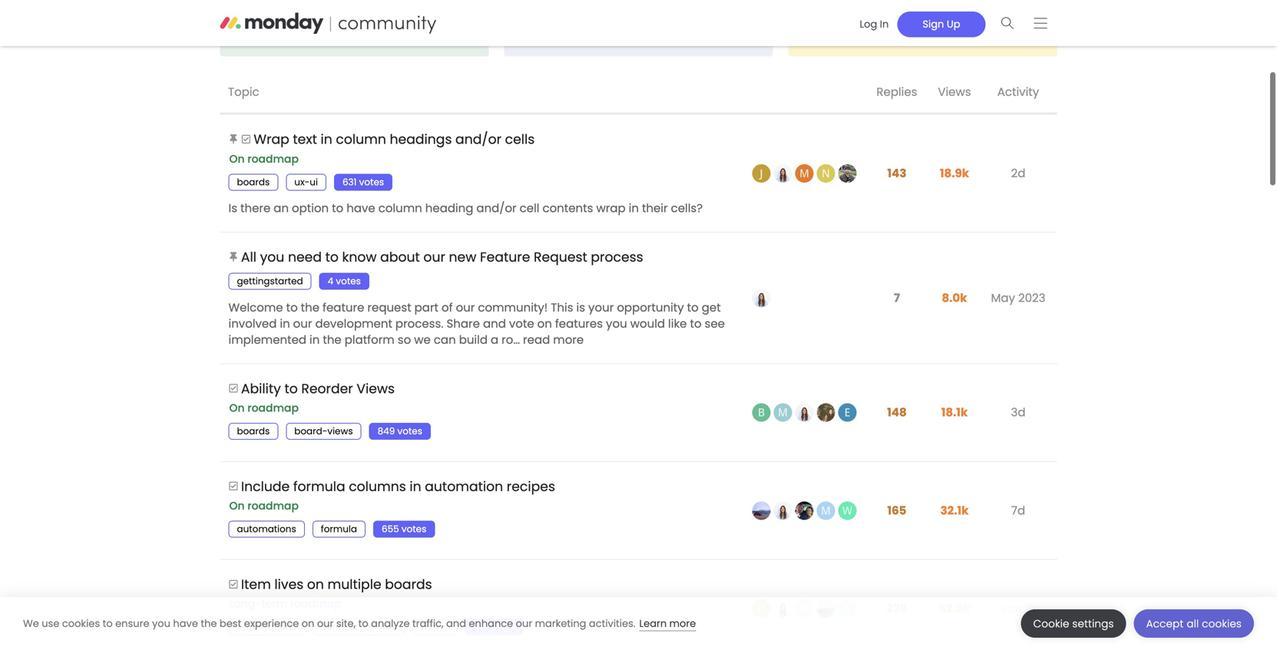 Task type: locate. For each thing, give the bounding box(es) containing it.
148 button
[[884, 396, 911, 430]]

1 juliette  - accepted answer image from the top
[[774, 164, 792, 183]]

consideration
[[928, 25, 1009, 41]]

the
[[301, 299, 320, 316], [323, 332, 342, 348], [201, 617, 217, 631]]

juliette  - original poster, most recent poster image
[[752, 289, 771, 307]]

gettingstarted link
[[229, 273, 312, 290]]

features inside 2 features under consideration
[[837, 25, 887, 41]]

2d
[[1011, 165, 1026, 182]]

6 tags list from the top
[[229, 497, 386, 515]]

a
[[491, 332, 499, 348]]

amber from monday.com - frequent poster image
[[817, 404, 835, 422]]

juliette  - accepted answer image for wrap text in column headings and/or cells
[[774, 164, 792, 183]]

features left under on the top right of the page
[[837, 25, 887, 41]]

1 horizontal spatial more
[[670, 617, 696, 631]]

0 vertical spatial formula
[[293, 478, 345, 496]]

hernan lopez - frequent poster image
[[817, 600, 835, 618]]

boards
[[237, 176, 270, 188], [237, 425, 270, 438], [385, 576, 432, 594], [364, 621, 397, 634]]

boards up there
[[237, 176, 270, 188]]

posters element
[[749, 72, 868, 114]]

our inside all you need to know about our new feature request process link
[[424, 248, 446, 267]]

1 vertical spatial boards link
[[229, 423, 278, 440]]

experience
[[244, 617, 299, 631]]

ability
[[241, 380, 281, 398]]

an
[[274, 200, 289, 217]]

this topic has a solution image right this topic is pinned for you; it will display at the top of its category image
[[241, 134, 251, 144]]

this topic has a solution image
[[241, 134, 251, 144], [229, 384, 238, 394], [229, 482, 238, 492], [229, 580, 238, 590]]

1 vertical spatial have
[[173, 617, 198, 631]]

0 vertical spatial automations
[[237, 523, 296, 536]]

2 automations link from the top
[[229, 619, 305, 636]]

and
[[483, 316, 506, 332], [446, 617, 466, 631]]

cookies inside button
[[1202, 617, 1242, 632]]

text
[[293, 130, 317, 149]]

0 vertical spatial boards link
[[229, 174, 278, 191]]

and/or
[[456, 130, 502, 149], [477, 200, 517, 217]]

boards link down ability
[[229, 423, 278, 440]]

and inside dialog
[[446, 617, 466, 631]]

columns
[[349, 478, 406, 496]]

2 tags list from the top
[[229, 174, 400, 191]]

0 vertical spatial views
[[938, 84, 972, 100]]

1 vertical spatial automations
[[237, 621, 296, 634]]

automations link down item
[[229, 619, 305, 636]]

formula
[[293, 478, 345, 496], [321, 523, 357, 536]]

connect-boards
[[321, 621, 397, 634]]

views right replies at top
[[938, 84, 972, 100]]

239 button
[[883, 592, 911, 626]]

0 horizontal spatial and
[[446, 617, 466, 631]]

jeffrey thompson - most recent poster image
[[839, 502, 857, 520]]

to right like
[[690, 316, 702, 332]]

0 horizontal spatial features
[[302, 25, 351, 41]]

165 button
[[884, 494, 911, 528]]

include formula columns in automation recipes
[[241, 478, 555, 496]]

can
[[434, 332, 456, 348]]

1 horizontal spatial features
[[837, 25, 887, 41]]

automations link down include
[[229, 521, 305, 538]]

jo spencer - original poster image
[[752, 164, 771, 183]]

feature
[[323, 299, 364, 316]]

tags list
[[229, 149, 386, 168], [229, 174, 400, 191], [229, 273, 377, 290], [229, 399, 386, 417], [229, 423, 439, 440], [229, 497, 386, 515], [229, 521, 443, 538], [229, 595, 396, 613], [229, 619, 531, 636]]

to down gettingstarted link
[[286, 299, 298, 316]]

wrap text in column headings and/or cells link
[[254, 119, 535, 160]]

0 vertical spatial on
[[538, 316, 552, 332]]

ben p taylor - original poster image
[[752, 404, 771, 422]]

votes right 631
[[359, 176, 384, 188]]

8 tags list from the top
[[229, 595, 396, 613]]

automations link for item
[[229, 619, 305, 636]]

4
[[328, 275, 334, 288]]

cookies right all
[[1202, 617, 1242, 632]]

automations down item
[[237, 621, 296, 634]]

have
[[347, 200, 375, 217], [173, 617, 198, 631]]

4 tags list from the top
[[229, 399, 386, 417]]

cookies
[[62, 617, 100, 631], [1202, 617, 1242, 632]]

have down 631 votes link
[[347, 200, 375, 217]]

automations link for include
[[229, 521, 305, 538]]

votes right 655
[[402, 523, 427, 536]]

accept all cookies button
[[1134, 610, 1255, 638]]

to up 4
[[325, 248, 339, 267]]

on left connect-
[[302, 617, 315, 631]]

2 cookies from the left
[[1202, 617, 1242, 632]]

cookies for all
[[1202, 617, 1242, 632]]

log in button
[[852, 11, 898, 37]]

enhance
[[469, 617, 513, 631]]

gettingstarted
[[237, 275, 303, 288]]

navigation containing log in
[[846, 7, 1058, 39]]

1 horizontal spatial have
[[347, 200, 375, 217]]

2 vertical spatial you
[[152, 617, 171, 631]]

1 vertical spatial and
[[446, 617, 466, 631]]

automations link
[[229, 521, 305, 538], [229, 619, 305, 636]]

0 vertical spatial you
[[260, 248, 285, 267]]

views up 849 at left bottom
[[357, 380, 395, 398]]

0 vertical spatial the
[[301, 299, 320, 316]]

may 2023
[[991, 290, 1046, 306]]

2 automations from the top
[[237, 621, 296, 634]]

features left released
[[302, 25, 351, 41]]

on right lives
[[307, 576, 324, 594]]

on right vote
[[538, 316, 552, 332]]

0 horizontal spatial cookies
[[62, 617, 100, 631]]

implemented
[[229, 332, 307, 348]]

631 votes link
[[334, 174, 393, 191]]

we use cookies to ensure you have the best experience on our site, to analyze traffic, and enhance our marketing activities. learn more
[[23, 617, 696, 631]]

in left their
[[629, 200, 639, 217]]

and/or left the cells
[[456, 130, 502, 149]]

in inside include formula columns in automation recipes link
[[410, 478, 422, 496]]

0 vertical spatial and
[[483, 316, 506, 332]]

1 automations link from the top
[[229, 521, 305, 538]]

juliette  - accepted answer image right jo spencer - original poster image in the right of the page
[[774, 164, 792, 183]]

formula inside formula link
[[321, 523, 357, 536]]

99
[[345, 4, 364, 25]]

boards link up there
[[229, 174, 278, 191]]

feature
[[480, 248, 530, 267]]

boards link for wrap text in column headings and/or cells
[[229, 174, 278, 191]]

board-views link
[[286, 423, 362, 440]]

may 2023 link
[[988, 278, 1050, 318]]

1 horizontal spatial the
[[301, 299, 320, 316]]

1 vertical spatial more
[[670, 617, 696, 631]]

our left new
[[424, 248, 446, 267]]

the left feature
[[301, 299, 320, 316]]

read
[[523, 332, 550, 348]]

148
[[887, 405, 907, 421]]

and/or left cell
[[477, 200, 517, 217]]

process
[[591, 248, 644, 267]]

boards down ability
[[237, 425, 270, 438]]

sign
[[923, 17, 945, 31]]

you right all
[[260, 248, 285, 267]]

on
[[538, 316, 552, 332], [307, 576, 324, 594], [302, 617, 315, 631]]

0 horizontal spatial the
[[201, 617, 217, 631]]

log
[[860, 17, 878, 31]]

0 vertical spatial more
[[553, 332, 584, 348]]

need
[[288, 248, 322, 267]]

2 boards link from the top
[[229, 423, 278, 440]]

accept all cookies
[[1147, 617, 1242, 632]]

0 horizontal spatial views
[[357, 380, 395, 398]]

1 horizontal spatial you
[[260, 248, 285, 267]]

the down feature
[[323, 332, 342, 348]]

there
[[240, 200, 271, 217]]

in right columns
[[410, 478, 422, 496]]

4 votes
[[328, 275, 361, 288]]

jan 31 link
[[997, 589, 1040, 629]]

development
[[315, 316, 393, 332]]

471 votes
[[474, 621, 515, 634]]

column down 631 votes link
[[379, 200, 422, 217]]

to
[[332, 200, 344, 217], [325, 248, 339, 267], [286, 299, 298, 316], [687, 299, 699, 316], [690, 316, 702, 332], [285, 380, 298, 398], [103, 617, 113, 631], [359, 617, 369, 631]]

include formula columns in automation recipes link
[[241, 466, 555, 508]]

boards link
[[229, 174, 278, 191], [229, 423, 278, 440]]

2 juliette  - accepted answer image from the top
[[774, 600, 792, 618]]

we
[[23, 617, 39, 631]]

more right learn
[[670, 617, 696, 631]]

navigation
[[846, 7, 1058, 39]]

automations for include
[[237, 523, 296, 536]]

1 horizontal spatial cookies
[[1202, 617, 1242, 632]]

in inside wrap text in column headings and/or cells link
[[321, 130, 332, 149]]

formula up formula link
[[293, 478, 345, 496]]

18.1k
[[942, 405, 968, 421]]

to left get
[[687, 299, 699, 316]]

1 vertical spatial juliette  - accepted answer image
[[774, 600, 792, 618]]

features inside 99 features released
[[302, 25, 351, 41]]

this topic has a solution image left include
[[229, 482, 238, 492]]

have left best at left bottom
[[173, 617, 198, 631]]

this topic has a solution image left ability
[[229, 384, 238, 394]]

connect-boards link
[[312, 619, 405, 636]]

cookies right use
[[62, 617, 100, 631]]

1 vertical spatial you
[[606, 316, 627, 332]]

this topic has a solution image left item
[[229, 580, 238, 590]]

views
[[328, 425, 353, 438]]

share
[[447, 316, 480, 332]]

2 features from the left
[[837, 25, 887, 41]]

more right read at the left of page
[[553, 332, 584, 348]]

in right implemented
[[310, 332, 320, 348]]

to right 'site,'
[[359, 617, 369, 631]]

to right ability
[[285, 380, 298, 398]]

0 vertical spatial automations link
[[229, 521, 305, 538]]

process.
[[396, 316, 444, 332]]

99 features released
[[302, 4, 407, 41]]

the left best at left bottom
[[201, 617, 217, 631]]

0 vertical spatial juliette  - accepted answer image
[[774, 164, 792, 183]]

automations down include
[[237, 523, 296, 536]]

votes right 849 at left bottom
[[398, 425, 423, 438]]

formula left 655
[[321, 523, 357, 536]]

in right involved
[[280, 316, 290, 332]]

juliette  - accepted answer image for item lives on multiple boards
[[774, 600, 792, 618]]

0 horizontal spatial you
[[152, 617, 171, 631]]

boards right 'site,'
[[364, 621, 397, 634]]

formula link
[[312, 521, 366, 538]]

655 votes link
[[373, 521, 435, 538]]

bryan rodriguez - most recent poster image
[[839, 404, 857, 422]]

welcome
[[229, 299, 283, 316]]

you left the would
[[606, 316, 627, 332]]

849 votes link
[[369, 423, 431, 440]]

you inside welcome to the feature request part of our community! this is your opportunity to get involved in our development process. share and vote on features you would like to see implemented in the platform so we can build a ro…
[[606, 316, 627, 332]]

1 vertical spatial automations link
[[229, 619, 305, 636]]

1 horizontal spatial views
[[938, 84, 972, 100]]

under
[[890, 25, 925, 41]]

1 vertical spatial the
[[323, 332, 342, 348]]

7d link
[[1008, 491, 1030, 531]]

2 horizontal spatial you
[[606, 316, 627, 332]]

boards link for ability to reorder views
[[229, 423, 278, 440]]

you inside dialog
[[152, 617, 171, 631]]

1 cookies from the left
[[62, 617, 100, 631]]

0 vertical spatial column
[[336, 130, 386, 149]]

juliette  - accepted answer image left melissa - monday.com - frequent poster image
[[774, 600, 792, 618]]

see
[[705, 316, 725, 332]]

471
[[474, 621, 488, 634]]

like
[[668, 316, 687, 332]]

use
[[42, 617, 59, 631]]

1 features from the left
[[302, 25, 351, 41]]

7 tags list from the top
[[229, 521, 443, 538]]

in right text
[[321, 130, 332, 149]]

column up '631 votes'
[[336, 130, 386, 149]]

0 horizontal spatial have
[[173, 617, 198, 631]]

1 tags list from the top
[[229, 149, 386, 168]]

cells
[[505, 130, 535, 149]]

3 tags list from the top
[[229, 273, 377, 290]]

1 automations from the top
[[237, 523, 296, 536]]

you right ensure
[[152, 617, 171, 631]]

learn
[[640, 617, 667, 631]]

formula inside include formula columns in automation recipes link
[[293, 478, 345, 496]]

juliette  - accepted answer image
[[774, 164, 792, 183], [774, 600, 792, 618]]

1 boards link from the top
[[229, 174, 278, 191]]

1 horizontal spatial and
[[483, 316, 506, 332]]

search image
[[1002, 17, 1015, 29]]

votes for in
[[402, 523, 427, 536]]

sammh - most recent poster image
[[839, 600, 857, 618]]

votes for column
[[359, 176, 384, 188]]

2 vertical spatial on
[[302, 617, 315, 631]]

1 vertical spatial formula
[[321, 523, 357, 536]]

option
[[292, 200, 329, 217]]

dialog
[[0, 598, 1278, 651]]

automations for item
[[237, 621, 296, 634]]



Task type: vqa. For each thing, say whether or not it's contained in the screenshot.
631
yes



Task type: describe. For each thing, give the bounding box(es) containing it.
request
[[368, 299, 412, 316]]

views inside button
[[938, 84, 972, 100]]

opportunity
[[617, 299, 684, 316]]

cookies for use
[[62, 617, 100, 631]]

our right of at the left of the page
[[456, 299, 475, 316]]

martin skarra - frequent poster image
[[817, 502, 835, 520]]

631
[[343, 176, 357, 188]]

menu image
[[1035, 17, 1048, 29]]

votes for views
[[398, 425, 423, 438]]

165
[[888, 503, 907, 519]]

3d
[[1011, 405, 1026, 421]]

and inside welcome to the feature request part of our community! this is your opportunity to get involved in our development process. share and vote on features you would like to see implemented in the platform so we can build a ro…
[[483, 316, 506, 332]]

18.9k
[[940, 165, 970, 182]]

know
[[342, 248, 377, 267]]

1 vertical spatial and/or
[[477, 200, 517, 217]]

655 votes
[[382, 523, 427, 536]]

to left ensure
[[103, 617, 113, 631]]

mirror
[[421, 621, 449, 634]]

mirror link
[[413, 619, 458, 636]]

platform
[[345, 332, 395, 348]]

read more
[[523, 332, 584, 348]]

3d link
[[1008, 393, 1030, 433]]

ability to reorder views
[[241, 380, 395, 398]]

on inside welcome to the feature request part of our community! this is your opportunity to get involved in our development process. share and vote on features you would like to see implemented in the platform so we can build a ro…
[[538, 316, 552, 332]]

jose  - most recent poster image
[[839, 164, 857, 183]]

hkilf - original poster image
[[752, 600, 771, 618]]

marketing
[[535, 617, 587, 631]]

part
[[415, 299, 439, 316]]

votes right 471
[[490, 621, 515, 634]]

nikola mastilovic (spicytab) - frequent poster image
[[817, 164, 835, 183]]

would
[[631, 316, 665, 332]]

recipes
[[507, 478, 555, 496]]

andrew almand - frequent poster image
[[796, 502, 814, 520]]

michal - accepted answer image
[[774, 404, 792, 422]]

in
[[880, 17, 889, 31]]

wrap
[[254, 130, 289, 149]]

this topic is pinned for you; it will display at the top of its category image
[[229, 134, 238, 144]]

cells?
[[671, 200, 703, 217]]

631 votes
[[343, 176, 384, 188]]

monday community forum image
[[220, 12, 466, 34]]

tags list containing gettingstarted
[[229, 273, 377, 290]]

hernan lopez - original poster image
[[752, 502, 771, 520]]

item lives on multiple boards link
[[241, 564, 432, 606]]

our left feature
[[293, 316, 312, 332]]

site,
[[336, 617, 356, 631]]

reorder
[[301, 380, 353, 398]]

0 horizontal spatial more
[[553, 332, 584, 348]]

analyze
[[371, 617, 410, 631]]

views button
[[926, 72, 984, 114]]

2 features under consideration
[[837, 4, 1009, 41]]

replies button
[[868, 72, 926, 114]]

released
[[355, 25, 407, 41]]

you inside all you need to know about our new feature request process link
[[260, 248, 285, 267]]

features for 99
[[302, 25, 351, 41]]

5 tags list from the top
[[229, 423, 439, 440]]

is
[[229, 200, 237, 217]]

7 button
[[890, 281, 904, 316]]

9 tags list from the top
[[229, 619, 531, 636]]

7d
[[1012, 503, 1026, 519]]

849
[[378, 425, 395, 438]]

automation
[[425, 478, 503, 496]]

1 vertical spatial views
[[357, 380, 395, 398]]

jan 31
[[1001, 601, 1036, 617]]

all
[[241, 248, 257, 267]]

features for 2
[[837, 25, 887, 41]]

ability to reorder views link
[[241, 368, 395, 410]]

this topic has a solution image for include
[[229, 482, 238, 492]]

contents
[[543, 200, 593, 217]]

2d link
[[1008, 154, 1030, 193]]

is
[[577, 299, 585, 316]]

their
[[642, 200, 668, 217]]

involved
[[229, 316, 277, 332]]

sign up
[[923, 17, 961, 31]]

activity
[[998, 84, 1040, 100]]

this topic is pinned for you; it will display at the top of its category image
[[229, 252, 238, 262]]

new
[[449, 248, 477, 267]]

more inside dialog
[[670, 617, 696, 631]]

471 votes link
[[466, 619, 524, 636]]

this topic has a solution image for ability
[[229, 384, 238, 394]]

board-
[[294, 425, 328, 438]]

may
[[991, 290, 1016, 306]]

cell
[[520, 200, 540, 217]]

multiple
[[328, 576, 382, 594]]

sign up button
[[898, 11, 986, 37]]

ux-ui
[[294, 176, 318, 188]]

about
[[380, 248, 420, 267]]

so
[[398, 332, 411, 348]]

239
[[887, 601, 908, 617]]

2 horizontal spatial the
[[323, 332, 342, 348]]

1 vertical spatial column
[[379, 200, 422, 217]]

on inside dialog
[[302, 617, 315, 631]]

item lives on multiple boards
[[241, 576, 432, 594]]

juliette  - frequent poster, accepted answer image
[[774, 502, 792, 520]]

melissa - monday.com - frequent poster image
[[796, 600, 814, 618]]

52.0k
[[939, 601, 971, 617]]

all you need to know about our new feature request process link
[[241, 237, 644, 278]]

community!
[[478, 299, 548, 316]]

activities.
[[589, 617, 636, 631]]

include
[[241, 478, 290, 496]]

in inside is there an option to have column heading and/or cell contents wrap in their cells? link
[[629, 200, 639, 217]]

mark chinsky - frequent poster image
[[796, 164, 814, 183]]

our right the 471 votes on the left of page
[[516, 617, 533, 631]]

this topic has a solution image for item
[[229, 580, 238, 590]]

8.0k
[[942, 290, 968, 306]]

lives
[[275, 576, 304, 594]]

to right option
[[332, 200, 344, 217]]

this
[[551, 299, 574, 316]]

log in
[[860, 17, 889, 31]]

0 vertical spatial and/or
[[456, 130, 502, 149]]

dialog containing cookie settings
[[0, 598, 1278, 651]]

juliette  - frequent poster image
[[796, 404, 814, 422]]

build
[[459, 332, 488, 348]]

our left 'site,'
[[317, 617, 334, 631]]

boards up analyze
[[385, 576, 432, 594]]

2 vertical spatial the
[[201, 617, 217, 631]]

wrap text in column headings and/or cells
[[254, 130, 535, 149]]

7
[[894, 290, 900, 306]]

votes right 4
[[336, 275, 361, 288]]

143 button
[[884, 156, 911, 191]]

cookie settings button
[[1022, 610, 1127, 638]]

1 vertical spatial on
[[307, 576, 324, 594]]

accept
[[1147, 617, 1184, 632]]

heading
[[425, 200, 474, 217]]

settings
[[1073, 617, 1114, 632]]

board-views
[[294, 425, 353, 438]]

wrap
[[597, 200, 626, 217]]

32.1k
[[941, 503, 969, 519]]

is there an option to have column heading and/or cell contents wrap in their cells?
[[229, 200, 703, 217]]

0 vertical spatial have
[[347, 200, 375, 217]]

cookie settings
[[1034, 617, 1114, 632]]

cookie
[[1034, 617, 1070, 632]]



